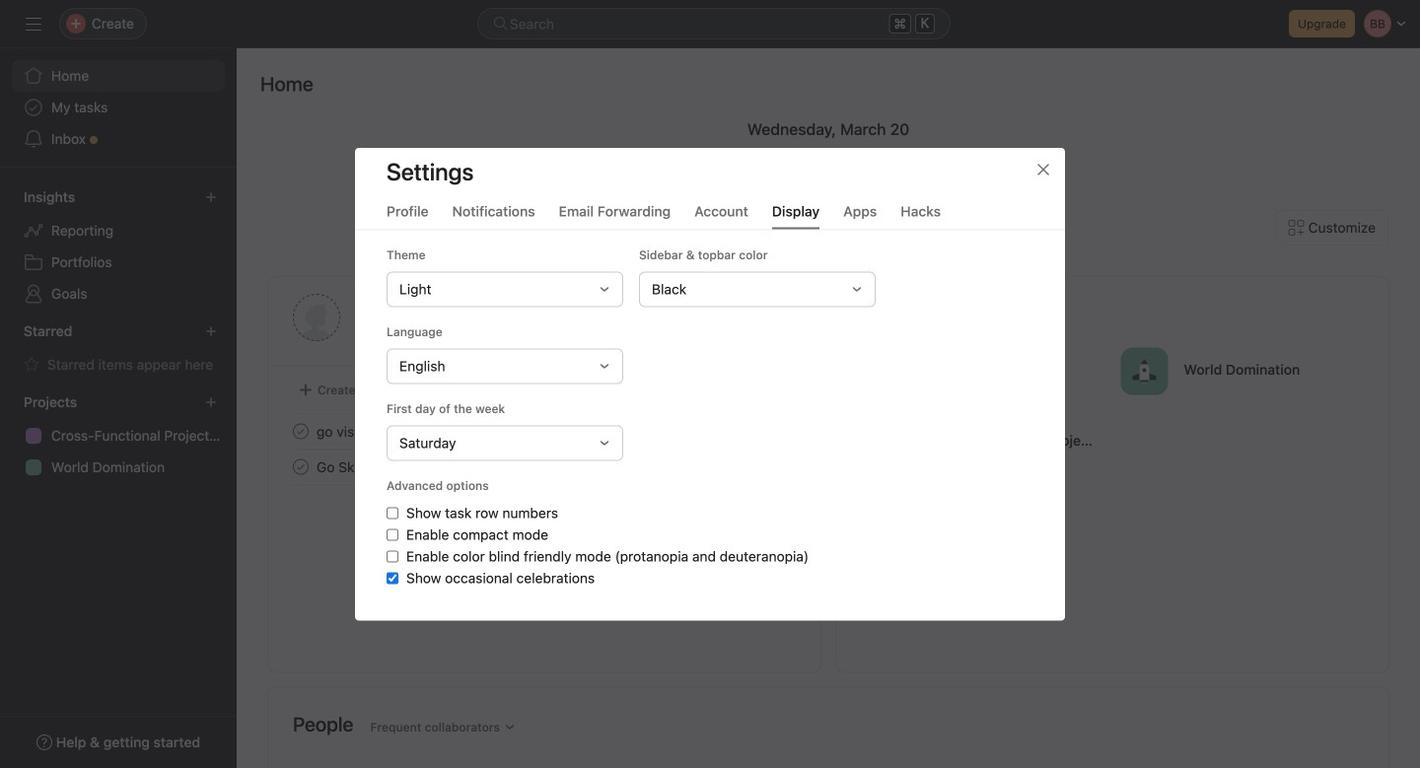 Task type: describe. For each thing, give the bounding box(es) containing it.
mark complete image
[[289, 420, 313, 443]]

close image
[[1036, 162, 1051, 177]]

mark complete image
[[289, 455, 313, 479]]

hide sidebar image
[[26, 16, 41, 32]]

projects element
[[0, 385, 237, 487]]

global element
[[0, 48, 237, 167]]



Task type: vqa. For each thing, say whether or not it's contained in the screenshot.
THE PROJECTS element
yes



Task type: locate. For each thing, give the bounding box(es) containing it.
None checkbox
[[387, 529, 398, 541], [387, 551, 398, 562], [387, 529, 398, 541], [387, 551, 398, 562]]

None checkbox
[[387, 507, 398, 519], [387, 572, 398, 584], [387, 507, 398, 519], [387, 572, 398, 584]]

Mark complete checkbox
[[289, 455, 313, 479]]

insights element
[[0, 180, 237, 314]]

rocket image
[[1133, 360, 1156, 383]]

Mark complete checkbox
[[289, 420, 313, 443]]

starred element
[[0, 314, 237, 385]]

add profile photo image
[[293, 294, 340, 341]]



